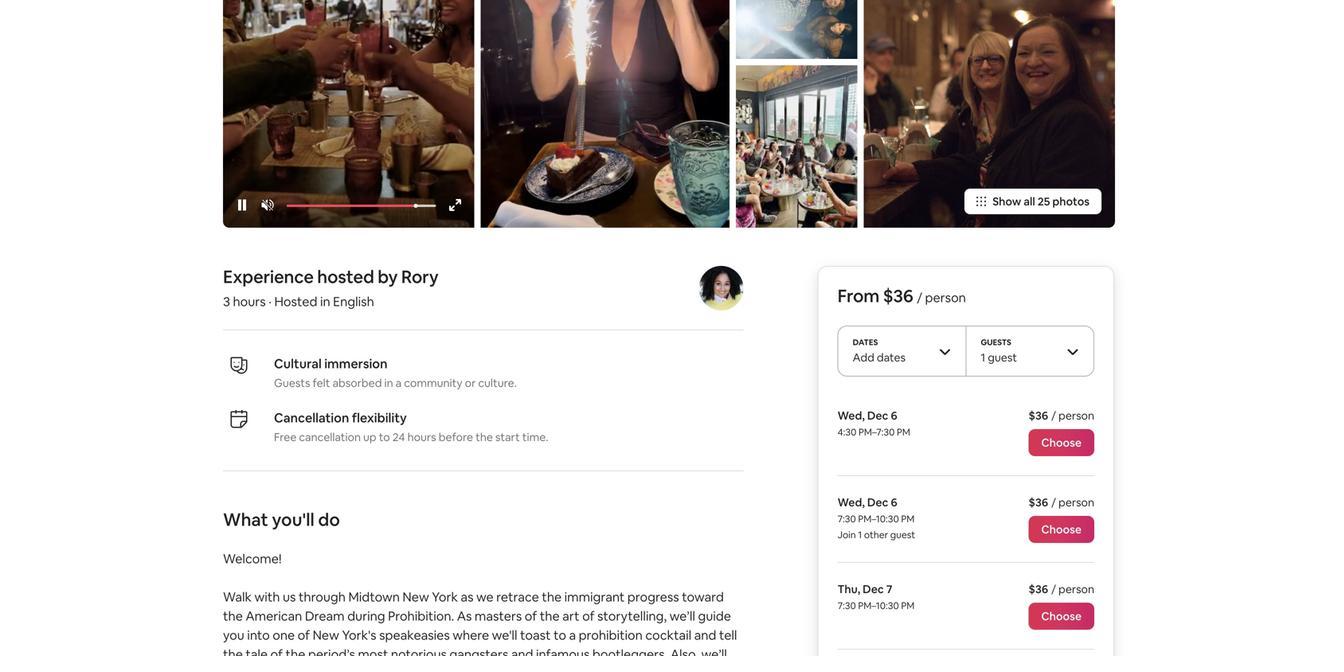 Task type: vqa. For each thing, say whether or not it's contained in the screenshot.
Thu, Dec 7 7:30 PM–10:30 PM
yes



Task type: locate. For each thing, give the bounding box(es) containing it.
0 vertical spatial in
[[320, 294, 330, 310]]

1 wed, from the top
[[838, 409, 865, 423]]

in right absorbed
[[384, 376, 393, 390]]

wed, inside wed, dec 6 4:30 pm–7:30 pm
[[838, 409, 865, 423]]

also,
[[671, 646, 699, 656]]

1 horizontal spatial 1
[[981, 351, 986, 365]]

us
[[283, 589, 296, 605]]

immersion
[[324, 356, 388, 372]]

0 vertical spatial pm–10:30
[[858, 513, 899, 525]]

experience photo 4 image
[[864, 0, 1115, 228], [864, 0, 1115, 228]]

prohibition.
[[388, 608, 454, 625]]

to left 24
[[379, 430, 390, 445]]

6
[[891, 409, 898, 423], [891, 496, 898, 510]]

pm–10:30 for 6
[[858, 513, 899, 525]]

experience photo 2 image
[[736, 0, 858, 59], [736, 0, 858, 59]]

0 vertical spatial dec
[[867, 409, 889, 423]]

we'll
[[670, 608, 695, 625]]

0 vertical spatial guest
[[988, 351, 1017, 365]]

1
[[981, 351, 986, 365], [858, 529, 862, 541]]

wed, up 4:30
[[838, 409, 865, 423]]

0 horizontal spatial a
[[396, 376, 402, 390]]

2 $36 / person from the top
[[1029, 496, 1095, 510]]

toast
[[520, 627, 551, 644]]

1 vertical spatial a
[[569, 627, 576, 644]]

0 vertical spatial hours
[[233, 294, 266, 310]]

0 vertical spatial to
[[379, 430, 390, 445]]

to up infamous
[[554, 627, 566, 644]]

0 vertical spatial 6
[[891, 409, 898, 423]]

guests inside cultural immersion guests felt absorbed in a community or culture.
[[274, 376, 310, 390]]

1 6 from the top
[[891, 409, 898, 423]]

3 choose link from the top
[[1029, 603, 1095, 630]]

1 vertical spatial to
[[554, 627, 566, 644]]

2 wed, from the top
[[838, 496, 865, 510]]

$36
[[883, 285, 913, 308], [1029, 409, 1048, 423], [1029, 496, 1048, 510], [1029, 582, 1048, 597]]

/ inside from $36 / person
[[917, 290, 923, 306]]

7:30 inside wed, dec 6 7:30 pm–10:30 pm join 1 other guest
[[838, 513, 856, 525]]

1 horizontal spatial to
[[554, 627, 566, 644]]

pm
[[897, 426, 910, 439], [901, 513, 915, 525], [901, 600, 915, 612]]

1 vertical spatial guests
[[274, 376, 310, 390]]

experience photo 3 image
[[736, 65, 858, 228], [736, 65, 858, 228]]

new
[[403, 589, 429, 605], [313, 627, 339, 644]]

1 vertical spatial choose link
[[1029, 516, 1095, 543]]

wed, up join
[[838, 496, 865, 510]]

with
[[255, 589, 280, 605]]

guests inside guests 1 guest
[[981, 337, 1012, 348]]

0 vertical spatial wed,
[[838, 409, 865, 423]]

0 vertical spatial choose
[[1042, 436, 1082, 450]]

walk
[[223, 589, 252, 605]]

1 vertical spatial guest
[[890, 529, 916, 541]]

1 horizontal spatial a
[[569, 627, 576, 644]]

0 vertical spatial a
[[396, 376, 402, 390]]

show
[[993, 194, 1022, 209]]

1 vertical spatial 7:30
[[838, 600, 856, 612]]

1 vertical spatial hours
[[408, 430, 436, 445]]

2 vertical spatial choose
[[1042, 609, 1082, 624]]

to inside cancellation flexibility free cancellation up to 24 hours before the start time.
[[379, 430, 390, 445]]

6 inside wed, dec 6 7:30 pm–10:30 pm join 1 other guest
[[891, 496, 898, 510]]

0 horizontal spatial to
[[379, 430, 390, 445]]

dec left the 7 at the bottom right
[[863, 582, 884, 597]]

1 vertical spatial in
[[384, 376, 393, 390]]

0 vertical spatial guests
[[981, 337, 1012, 348]]

3
[[223, 294, 230, 310]]

24
[[393, 430, 405, 445]]

and down guide
[[694, 627, 717, 644]]

dec up the other
[[867, 496, 889, 510]]

from
[[838, 285, 880, 308]]

other
[[864, 529, 888, 541]]

guest
[[988, 351, 1017, 365], [890, 529, 916, 541]]

from $36 / person
[[838, 285, 966, 308]]

pm–10:30 for 7
[[858, 600, 899, 612]]

1 vertical spatial wed,
[[838, 496, 865, 510]]

0 horizontal spatial guest
[[890, 529, 916, 541]]

hosted
[[274, 294, 317, 310]]

1 vertical spatial dec
[[867, 496, 889, 510]]

gangsters
[[450, 646, 508, 656]]

a left community
[[396, 376, 402, 390]]

wed, for wed, dec 6 7:30 pm–10:30 pm join 1 other guest
[[838, 496, 865, 510]]

6 inside wed, dec 6 4:30 pm–7:30 pm
[[891, 409, 898, 423]]

/
[[917, 290, 923, 306], [1052, 409, 1056, 423], [1052, 496, 1056, 510], [1052, 582, 1056, 597]]

1 horizontal spatial guests
[[981, 337, 1012, 348]]

felt
[[313, 376, 330, 390]]

1 vertical spatial $36 / person
[[1029, 496, 1095, 510]]

0 vertical spatial and
[[694, 627, 717, 644]]

in inside cultural immersion guests felt absorbed in a community or culture.
[[384, 376, 393, 390]]

1 horizontal spatial hours
[[408, 430, 436, 445]]

0 vertical spatial 1
[[981, 351, 986, 365]]

0 vertical spatial pm
[[897, 426, 910, 439]]

new up prohibition.
[[403, 589, 429, 605]]

choose link for 7
[[1029, 603, 1095, 630]]

choose link
[[1029, 429, 1095, 456], [1029, 516, 1095, 543], [1029, 603, 1095, 630]]

1 choose from the top
[[1042, 436, 1082, 450]]

0 vertical spatial choose link
[[1029, 429, 1095, 456]]

7:30 down thu,
[[838, 600, 856, 612]]

2 6 from the top
[[891, 496, 898, 510]]

welcome!
[[223, 551, 282, 567]]

pm–7:30
[[859, 426, 895, 439]]

in left english
[[320, 294, 330, 310]]

pm–10:30 inside thu, dec 7 7:30 pm–10:30 pm
[[858, 600, 899, 612]]

0 horizontal spatial in
[[320, 294, 330, 310]]

experience hosted by rory 3 hours · hosted in english
[[223, 266, 439, 310]]

0 vertical spatial 7:30
[[838, 513, 856, 525]]

cocktail
[[646, 627, 692, 644]]

into
[[247, 627, 270, 644]]

1 vertical spatial 6
[[891, 496, 898, 510]]

english
[[333, 294, 374, 310]]

1 vertical spatial pm–10:30
[[858, 600, 899, 612]]

wed, dec 6 4:30 pm–7:30 pm
[[838, 409, 910, 439]]

dec inside thu, dec 7 7:30 pm–10:30 pm
[[863, 582, 884, 597]]

pm inside wed, dec 6 4:30 pm–7:30 pm
[[897, 426, 910, 439]]

pm–10:30 down the 7 at the bottom right
[[858, 600, 899, 612]]

wed, inside wed, dec 6 7:30 pm–10:30 pm join 1 other guest
[[838, 496, 865, 510]]

1 pm–10:30 from the top
[[858, 513, 899, 525]]

retrace
[[496, 589, 539, 605]]

0 horizontal spatial and
[[511, 646, 533, 656]]

hosted
[[317, 266, 374, 288]]

dec inside wed, dec 6 7:30 pm–10:30 pm join 1 other guest
[[867, 496, 889, 510]]

2 vertical spatial pm
[[901, 600, 915, 612]]

3 $36 / person from the top
[[1029, 582, 1095, 597]]

0 horizontal spatial hours
[[233, 294, 266, 310]]

thu,
[[838, 582, 861, 597]]

2 pm–10:30 from the top
[[858, 600, 899, 612]]

the left the art
[[540, 608, 560, 625]]

1 horizontal spatial new
[[403, 589, 429, 605]]

guests
[[981, 337, 1012, 348], [274, 376, 310, 390]]

1 vertical spatial 1
[[858, 529, 862, 541]]

new up period's
[[313, 627, 339, 644]]

do
[[318, 509, 340, 531]]

dec inside wed, dec 6 4:30 pm–7:30 pm
[[867, 409, 889, 423]]

1 horizontal spatial in
[[384, 376, 393, 390]]

dream
[[305, 608, 345, 625]]

$36 / person
[[1029, 409, 1095, 423], [1029, 496, 1095, 510], [1029, 582, 1095, 597]]

pm–10:30 inside wed, dec 6 7:30 pm–10:30 pm join 1 other guest
[[858, 513, 899, 525]]

notorious
[[391, 646, 447, 656]]

free
[[274, 430, 297, 445]]

we'll
[[492, 627, 517, 644]]

choose link for 6
[[1029, 429, 1095, 456]]

2 vertical spatial choose link
[[1029, 603, 1095, 630]]

or
[[465, 376, 476, 390]]

0 vertical spatial $36 / person
[[1029, 409, 1095, 423]]

person
[[925, 290, 966, 306], [1059, 409, 1095, 423], [1059, 496, 1095, 510], [1059, 582, 1095, 597]]

tell
[[719, 627, 737, 644]]

immigrant
[[565, 589, 625, 605]]

1 vertical spatial choose
[[1042, 523, 1082, 537]]

through
[[299, 589, 346, 605]]

the up you
[[223, 608, 243, 625]]

learn more about the host, rory. image
[[699, 266, 744, 311], [699, 266, 744, 311]]

pm inside thu, dec 7 7:30 pm–10:30 pm
[[901, 600, 915, 612]]

pm for thu, dec 7
[[901, 600, 915, 612]]

choose
[[1042, 436, 1082, 450], [1042, 523, 1082, 537], [1042, 609, 1082, 624]]

2 choose from the top
[[1042, 523, 1082, 537]]

0 horizontal spatial 1
[[858, 529, 862, 541]]

dec for thu, dec 7
[[863, 582, 884, 597]]

1 7:30 from the top
[[838, 513, 856, 525]]

and down toast
[[511, 646, 533, 656]]

hours left ·
[[233, 294, 266, 310]]

1 vertical spatial new
[[313, 627, 339, 644]]

hours right 24
[[408, 430, 436, 445]]

0 horizontal spatial guests
[[274, 376, 310, 390]]

experience photo 1 image
[[481, 0, 730, 228], [481, 0, 730, 228]]

2 vertical spatial dec
[[863, 582, 884, 597]]

in
[[320, 294, 330, 310], [384, 376, 393, 390]]

the
[[476, 430, 493, 445], [542, 589, 562, 605], [223, 608, 243, 625], [540, 608, 560, 625], [223, 646, 243, 656], [286, 646, 305, 656]]

1 choose link from the top
[[1029, 429, 1095, 456]]

photos
[[1053, 194, 1090, 209]]

cancellation
[[274, 410, 349, 426]]

0 vertical spatial new
[[403, 589, 429, 605]]

in inside experience hosted by rory 3 hours · hosted in english
[[320, 294, 330, 310]]

dec up pm–7:30
[[867, 409, 889, 423]]

2 7:30 from the top
[[838, 600, 856, 612]]

7:30 up join
[[838, 513, 856, 525]]

1 vertical spatial pm
[[901, 513, 915, 525]]

1 horizontal spatial guest
[[988, 351, 1017, 365]]

1 $36 / person from the top
[[1029, 409, 1095, 423]]

7:30
[[838, 513, 856, 525], [838, 600, 856, 612]]

7:30 inside thu, dec 7 7:30 pm–10:30 pm
[[838, 600, 856, 612]]

guests 1 guest
[[981, 337, 1017, 365]]

hours
[[233, 294, 266, 310], [408, 430, 436, 445]]

3 choose from the top
[[1042, 609, 1082, 624]]

of right one
[[298, 627, 310, 644]]

dates
[[877, 351, 906, 365]]

2 vertical spatial $36 / person
[[1029, 582, 1095, 597]]

to
[[379, 430, 390, 445], [554, 627, 566, 644]]

a up infamous
[[569, 627, 576, 644]]

the left start
[[476, 430, 493, 445]]

add
[[853, 351, 875, 365]]

pm–10:30
[[858, 513, 899, 525], [858, 600, 899, 612]]

6 for wed, dec 6 7:30 pm–10:30 pm join 1 other guest
[[891, 496, 898, 510]]

6 down pm–7:30
[[891, 496, 898, 510]]

pm–10:30 up the other
[[858, 513, 899, 525]]

6 up pm–7:30
[[891, 409, 898, 423]]



Task type: describe. For each thing, give the bounding box(es) containing it.
walk with us through midtown new york as we retrace the immigrant progress toward the american dream during prohibition. as masters of the art of storytelling, we'll guide you into one of new york's speakeasies where we'll toast to a prohibition cocktail and tell the tale of the period's most notorious gangsters and infamous bootleggers. also, we
[[223, 589, 737, 656]]

guide
[[698, 608, 731, 625]]

of down one
[[271, 646, 283, 656]]

1 inside guests 1 guest
[[981, 351, 986, 365]]

dec for wed, dec 6
[[867, 409, 889, 423]]

guest inside wed, dec 6 7:30 pm–10:30 pm join 1 other guest
[[890, 529, 916, 541]]

flexibility
[[352, 410, 407, 426]]

absorbed
[[333, 376, 382, 390]]

american
[[246, 608, 302, 625]]

what you'll do
[[223, 509, 340, 531]]

york
[[432, 589, 458, 605]]

toward
[[682, 589, 724, 605]]

infamous
[[536, 646, 590, 656]]

masters
[[475, 608, 522, 625]]

the right retrace
[[542, 589, 562, 605]]

choose for 6
[[1042, 436, 1082, 450]]

cultural immersion guests felt absorbed in a community or culture.
[[274, 356, 517, 390]]

7:30 for thu,
[[838, 600, 856, 612]]

choose for 7
[[1042, 609, 1082, 624]]

cancellation flexibility free cancellation up to 24 hours before the start time.
[[274, 410, 549, 445]]

thu, dec 7 7:30 pm–10:30 pm
[[838, 582, 915, 612]]

a inside cultural immersion guests felt absorbed in a community or culture.
[[396, 376, 402, 390]]

wed, dec 6 7:30 pm–10:30 pm join 1 other guest
[[838, 496, 916, 541]]

7:30 for wed,
[[838, 513, 856, 525]]

bootleggers.
[[593, 646, 668, 656]]

wed, for wed, dec 6 4:30 pm–7:30 pm
[[838, 409, 865, 423]]

period's
[[308, 646, 355, 656]]

storytelling,
[[598, 608, 667, 625]]

midtown
[[348, 589, 400, 605]]

·
[[269, 294, 272, 310]]

where
[[453, 627, 489, 644]]

dates
[[853, 337, 878, 348]]

you'll
[[272, 509, 314, 531]]

hours inside experience hosted by rory 3 hours · hosted in english
[[233, 294, 266, 310]]

1 horizontal spatial and
[[694, 627, 717, 644]]

speakeasies
[[379, 627, 450, 644]]

7
[[886, 582, 893, 597]]

dates add dates
[[853, 337, 906, 365]]

progress
[[628, 589, 679, 605]]

pm inside wed, dec 6 7:30 pm–10:30 pm join 1 other guest
[[901, 513, 915, 525]]

6 for wed, dec 6 4:30 pm–7:30 pm
[[891, 409, 898, 423]]

$36 / person for 7
[[1029, 582, 1095, 597]]

show all 25 photos link
[[964, 188, 1103, 215]]

community
[[404, 376, 463, 390]]

cancellation
[[299, 430, 361, 445]]

pm for wed, dec 6
[[897, 426, 910, 439]]

0 horizontal spatial new
[[313, 627, 339, 644]]

cultural
[[274, 356, 322, 372]]

hours inside cancellation flexibility free cancellation up to 24 hours before the start time.
[[408, 430, 436, 445]]

before
[[439, 430, 473, 445]]

time.
[[522, 430, 549, 445]]

of up toast
[[525, 608, 537, 625]]

during
[[347, 608, 385, 625]]

guest inside guests 1 guest
[[988, 351, 1017, 365]]

all
[[1024, 194, 1035, 209]]

start
[[495, 430, 520, 445]]

one
[[273, 627, 295, 644]]

person inside from $36 / person
[[925, 290, 966, 306]]

of right the art
[[582, 608, 595, 625]]

what
[[223, 509, 268, 531]]

a inside walk with us through midtown new york as we retrace the immigrant progress toward the american dream during prohibition. as masters of the art of storytelling, we'll guide you into one of new york's speakeasies where we'll toast to a prohibition cocktail and tell the tale of the period's most notorious gangsters and infamous bootleggers. also, we
[[569, 627, 576, 644]]

as
[[457, 608, 472, 625]]

1 vertical spatial and
[[511, 646, 533, 656]]

25
[[1038, 194, 1050, 209]]

culture.
[[478, 376, 517, 390]]

york's
[[342, 627, 376, 644]]

the down one
[[286, 646, 305, 656]]

art
[[563, 608, 580, 625]]

$36 / person for 6
[[1029, 409, 1095, 423]]

the down you
[[223, 646, 243, 656]]

as
[[461, 589, 474, 605]]

by rory
[[378, 266, 439, 288]]

the inside cancellation flexibility free cancellation up to 24 hours before the start time.
[[476, 430, 493, 445]]

we
[[476, 589, 494, 605]]

tale
[[246, 646, 268, 656]]

most
[[358, 646, 388, 656]]

prohibition
[[579, 627, 643, 644]]

to inside walk with us through midtown new york as we retrace the immigrant progress toward the american dream during prohibition. as masters of the art of storytelling, we'll guide you into one of new york's speakeasies where we'll toast to a prohibition cocktail and tell the tale of the period's most notorious gangsters and infamous bootleggers. also, we
[[554, 627, 566, 644]]

2 choose link from the top
[[1029, 516, 1095, 543]]

join
[[838, 529, 856, 541]]

1 inside wed, dec 6 7:30 pm–10:30 pm join 1 other guest
[[858, 529, 862, 541]]

4:30
[[838, 426, 857, 439]]

show all 25 photos
[[993, 194, 1090, 209]]

you
[[223, 627, 244, 644]]

up
[[363, 430, 377, 445]]

experience
[[223, 266, 314, 288]]



